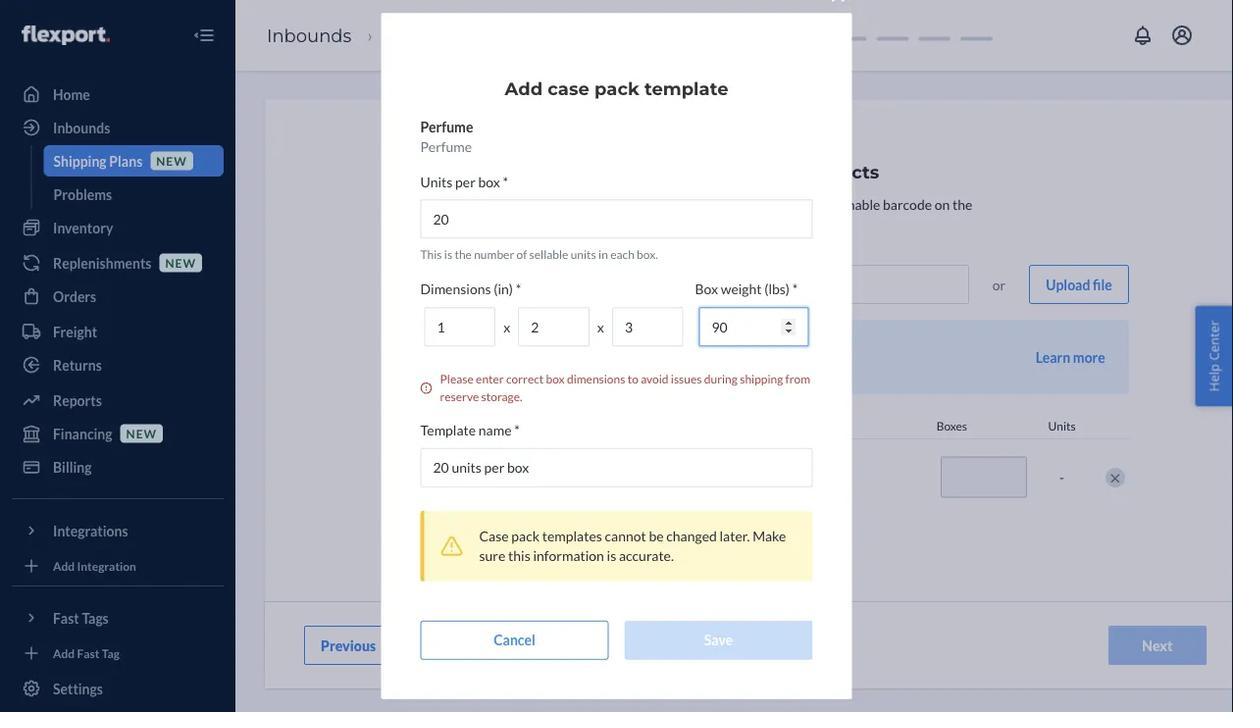 Task type: vqa. For each thing, say whether or not it's contained in the screenshot.
Open notifications icon
no



Task type: describe. For each thing, give the bounding box(es) containing it.
+ add case pack template link
[[666, 470, 917, 489]]

perfume inside perfume perfume
[[421, 138, 472, 155]]

case for +
[[705, 471, 732, 488]]

save
[[474, 361, 501, 377]]

storage
[[533, 24, 605, 46]]

reports link
[[12, 385, 224, 416]]

packs
[[571, 196, 605, 212]]

box. inside add case pack template document
[[637, 248, 658, 262]]

settings link
[[12, 673, 224, 705]]

avoid
[[641, 372, 669, 387]]

financing
[[53, 425, 112, 442]]

breadcrumbs navigation
[[251, 7, 704, 64]]

billing
[[53, 459, 92, 475]]

center
[[1206, 321, 1223, 361]]

must
[[607, 196, 637, 212]]

previous button
[[304, 626, 393, 665]]

new for replenishments
[[165, 256, 196, 270]]

pack up later.
[[735, 471, 764, 488]]

units
[[571, 248, 596, 262]]

add case-packed products
[[632, 161, 880, 183]]

the inside add case pack template document
[[455, 248, 472, 262]]

add fast tag link
[[12, 642, 224, 665]]

case pack templates cannot be changed later. make sure this information is accurate.
[[479, 528, 786, 565]]

create
[[389, 24, 449, 46]]

help center button
[[1196, 306, 1234, 407]]

have
[[640, 196, 668, 212]]

inventory
[[53, 219, 113, 236]]

close navigation image
[[192, 24, 216, 47]]

add for add case pack template
[[505, 78, 543, 99]]

units per box *
[[421, 174, 508, 190]]

box. inside case packs must have product information or a scannable barcode on the outside of the box.
[[750, 215, 774, 232]]

1 horizontal spatial or
[[993, 276, 1006, 293]]

product.
[[651, 339, 703, 356]]

case for case pack templates cannot be changed later. make sure this information is accurate.
[[479, 528, 509, 545]]

shipping plans
[[53, 153, 143, 169]]

0 horizontal spatial box
[[478, 174, 500, 190]]

box inside please enter correct box dimensions to avoid issues during shipping from reserve storage.
[[546, 372, 565, 387]]

new for shipping plans
[[156, 154, 187, 168]]

number
[[474, 248, 514, 262]]

previous
[[321, 637, 376, 654]]

add case pack template document
[[381, 0, 852, 699]]

of inside add case pack template document
[[517, 248, 527, 262]]

create reserve storage inbound
[[389, 24, 688, 46]]

more for bottom learn more button
[[1074, 349, 1106, 366]]

add a case pack template for each product. we'll save this information for future inbounds.
[[441, 339, 721, 377]]

cancel
[[494, 632, 536, 649]]

a inside "add a case pack template for each product. we'll save this information for future inbounds."
[[469, 339, 476, 356]]

template for add a case pack template for each product. we'll save this information for future inbounds.
[[540, 339, 596, 356]]

case-
[[675, 161, 723, 183]]

add integration link
[[12, 554, 224, 578]]

new for financing
[[126, 426, 157, 441]]

reserve
[[454, 24, 528, 46]]

add for add fast tag
[[53, 646, 75, 660]]

upload file button
[[1030, 265, 1129, 304]]

reports
[[53, 392, 102, 409]]

add for add a case pack template for each product. we'll save this information for future inbounds.
[[441, 339, 466, 356]]

orders
[[53, 288, 96, 305]]

enter
[[476, 372, 504, 387]]

name
[[479, 422, 512, 439]]

dimensions
[[567, 372, 626, 387]]

reserve
[[440, 389, 479, 403]]

weight
[[721, 281, 762, 297]]

1 x from the left
[[504, 319, 511, 336]]

lbs number field
[[699, 308, 809, 347]]

add right +
[[677, 471, 702, 488]]

1 vertical spatial for
[[602, 361, 620, 377]]

barcode
[[883, 196, 932, 212]]

units for units per box *
[[421, 174, 453, 190]]

templates
[[542, 528, 602, 545]]

each inside "add a case pack template for each product. we'll save this information for future inbounds."
[[619, 339, 648, 356]]

case inside document
[[548, 78, 590, 99]]

from
[[786, 372, 811, 387]]

be
[[649, 528, 664, 545]]

inbound
[[610, 24, 688, 46]]

this
[[421, 248, 442, 262]]

perfume perfume
[[421, 119, 473, 155]]

pack inside case pack templates cannot be changed later. make sure this information is accurate.
[[512, 528, 540, 545]]

this inside "add a case pack template for each product. we'll save this information for future inbounds."
[[503, 361, 526, 377]]

add integration
[[53, 559, 136, 573]]

tag
[[102, 646, 120, 660]]

+
[[666, 471, 674, 488]]

returns link
[[12, 349, 224, 381]]

we'll
[[441, 361, 471, 377]]

W number field
[[518, 308, 590, 347]]

accurate.
[[619, 548, 674, 565]]

learn for learn more button to the top
[[777, 215, 812, 232]]

sure
[[479, 548, 506, 565]]

box
[[695, 281, 718, 297]]

please enter correct box dimensions to avoid issues during shipping from reserve storage.
[[440, 372, 811, 403]]

cancel button
[[421, 621, 609, 660]]

boxes
[[937, 419, 968, 433]]

next button
[[1109, 626, 1207, 665]]

add fast tag
[[53, 646, 120, 660]]

settings
[[53, 681, 103, 697]]

0 vertical spatial is
[[444, 248, 453, 262]]

per
[[455, 174, 476, 190]]

freight
[[53, 323, 97, 340]]

learn more for bottom learn more button
[[1036, 349, 1106, 366]]

issues
[[671, 372, 702, 387]]

storage.
[[481, 389, 523, 403]]

template name *
[[421, 422, 520, 439]]

0 vertical spatial learn more button
[[777, 214, 847, 234]]



Task type: locate. For each thing, give the bounding box(es) containing it.
1 vertical spatial a
[[469, 339, 476, 356]]

0 vertical spatial more
[[814, 215, 847, 232]]

this inside case pack templates cannot be changed later. make sure this information is accurate.
[[508, 548, 531, 565]]

1 vertical spatial the
[[727, 215, 747, 232]]

1 horizontal spatial template
[[645, 78, 729, 99]]

is
[[444, 248, 453, 262], [607, 548, 617, 565]]

for left to
[[602, 361, 620, 377]]

(in)
[[494, 281, 513, 297]]

add inside "add a case pack template for each product. we'll save this information for future inbounds."
[[441, 339, 466, 356]]

this right save
[[503, 361, 526, 377]]

pack down inbound
[[595, 78, 640, 99]]

2 vertical spatial new
[[126, 426, 157, 441]]

1 vertical spatial case
[[479, 528, 509, 545]]

0 vertical spatial for
[[598, 339, 617, 356]]

upload file
[[1046, 276, 1113, 293]]

cannot
[[605, 528, 646, 545]]

this is the number of sellable units in each box.
[[421, 248, 658, 262]]

case right +
[[705, 471, 732, 488]]

shipping
[[53, 153, 107, 169]]

add left integration
[[53, 559, 75, 573]]

add inside document
[[505, 78, 543, 99]]

the right outside
[[727, 215, 747, 232]]

billing link
[[12, 451, 224, 483]]

0 horizontal spatial inbounds
[[53, 119, 110, 136]]

information inside case packs must have product information or a scannable barcode on the outside of the box.
[[721, 196, 793, 212]]

0 vertical spatial template
[[645, 78, 729, 99]]

next
[[1143, 637, 1173, 654]]

0 horizontal spatial x
[[504, 319, 511, 336]]

for up dimensions at the bottom of page
[[598, 339, 617, 356]]

0 horizontal spatial of
[[517, 248, 527, 262]]

0 vertical spatial or
[[795, 196, 808, 212]]

replenishments
[[53, 255, 152, 271]]

pack inside "add a case pack template for each product. we'll save this information for future inbounds."
[[509, 339, 538, 356]]

2 vertical spatial template
[[766, 471, 822, 488]]

make
[[753, 528, 786, 545]]

1 horizontal spatial a
[[811, 196, 818, 212]]

2 x from the left
[[597, 319, 604, 336]]

1 vertical spatial box
[[546, 372, 565, 387]]

this
[[503, 361, 526, 377], [508, 548, 531, 565]]

0 horizontal spatial or
[[795, 196, 808, 212]]

1 horizontal spatial box
[[546, 372, 565, 387]]

of down product
[[712, 215, 724, 232]]

-
[[1060, 469, 1065, 486]]

1 horizontal spatial inbounds
[[267, 24, 352, 46]]

0 vertical spatial box.
[[750, 215, 774, 232]]

more down the scannable
[[814, 215, 847, 232]]

template up dimensions at the bottom of page
[[540, 339, 596, 356]]

case down storage
[[548, 78, 590, 99]]

0 horizontal spatial the
[[455, 248, 472, 262]]

products
[[796, 161, 880, 183]]

1 horizontal spatial is
[[607, 548, 617, 565]]

None number field
[[421, 200, 813, 239]]

2 vertical spatial case
[[705, 471, 732, 488]]

1 horizontal spatial box.
[[750, 215, 774, 232]]

template down inbound
[[645, 78, 729, 99]]

of left sellable
[[517, 248, 527, 262]]

x down (in)
[[504, 319, 511, 336]]

x up "add a case pack template for each product. we'll save this information for future inbounds."
[[597, 319, 604, 336]]

1 vertical spatial inbounds
[[53, 119, 110, 136]]

0 vertical spatial case
[[538, 196, 568, 212]]

0 vertical spatial this
[[503, 361, 526, 377]]

future
[[623, 361, 660, 377]]

pack up correct
[[509, 339, 538, 356]]

0 horizontal spatial more
[[814, 215, 847, 232]]

add
[[505, 78, 543, 99], [632, 161, 670, 183], [441, 339, 466, 356], [677, 471, 702, 488], [53, 559, 75, 573], [53, 646, 75, 660]]

0 horizontal spatial case
[[479, 528, 509, 545]]

0 vertical spatial the
[[953, 196, 973, 212]]

0 vertical spatial inbounds link
[[267, 24, 352, 46]]

new down reports link
[[126, 426, 157, 441]]

0 horizontal spatial a
[[469, 339, 476, 356]]

1 vertical spatial is
[[607, 548, 617, 565]]

template up make
[[766, 471, 822, 488]]

learn more button down 'upload'
[[1036, 347, 1106, 367]]

1 vertical spatial or
[[993, 276, 1006, 293]]

information down the templates
[[533, 548, 604, 565]]

information down packed
[[721, 196, 793, 212]]

0 vertical spatial learn more
[[777, 215, 847, 232]]

1 vertical spatial learn more
[[1036, 349, 1106, 366]]

each right in
[[611, 248, 635, 262]]

product
[[671, 196, 719, 212]]

problems link
[[44, 179, 224, 210]]

a left the scannable
[[811, 196, 818, 212]]

* right (in)
[[516, 281, 521, 297]]

pack left the templates
[[512, 528, 540, 545]]

case
[[548, 78, 590, 99], [479, 339, 506, 356], [705, 471, 732, 488]]

to
[[628, 372, 639, 387]]

none text field inside add case pack template document
[[421, 448, 813, 487]]

file
[[1093, 276, 1113, 293]]

0 vertical spatial inbounds
[[267, 24, 352, 46]]

0 vertical spatial information
[[721, 196, 793, 212]]

case inside row
[[705, 471, 732, 488]]

plans
[[109, 153, 143, 169]]

box.
[[750, 215, 774, 232], [637, 248, 658, 262]]

1 vertical spatial learn
[[1036, 349, 1071, 366]]

template
[[421, 422, 476, 439]]

0 vertical spatial each
[[611, 248, 635, 262]]

pack
[[595, 78, 640, 99], [509, 339, 538, 356], [735, 471, 764, 488], [512, 528, 540, 545]]

during
[[704, 372, 738, 387]]

learn more down the scannable
[[777, 215, 847, 232]]

1 horizontal spatial the
[[727, 215, 747, 232]]

0 vertical spatial box
[[478, 174, 500, 190]]

* right "(lbs)"
[[793, 281, 798, 297]]

case left packs at left top
[[538, 196, 568, 212]]

L number field
[[612, 308, 684, 347]]

more for learn more button to the top
[[814, 215, 847, 232]]

1 horizontal spatial case
[[548, 78, 590, 99]]

or inside case packs must have product information or a scannable barcode on the outside of the box.
[[795, 196, 808, 212]]

in
[[599, 248, 608, 262]]

help
[[1206, 364, 1223, 392]]

1 horizontal spatial case
[[538, 196, 568, 212]]

template inside row
[[766, 471, 822, 488]]

0 horizontal spatial inbounds link
[[12, 112, 224, 143]]

case up save
[[479, 339, 506, 356]]

add for add integration
[[53, 559, 75, 573]]

box weight (lbs) *
[[695, 281, 798, 297]]

1 horizontal spatial learn more
[[1036, 349, 1106, 366]]

1 vertical spatial more
[[1074, 349, 1106, 366]]

learn
[[777, 215, 812, 232], [1036, 349, 1071, 366]]

the right on
[[953, 196, 973, 212]]

is right 'this' at the left top of the page
[[444, 248, 453, 262]]

packed
[[723, 161, 791, 183]]

template inside document
[[645, 78, 729, 99]]

or down products
[[795, 196, 808, 212]]

perfume link
[[386, 457, 439, 474]]

units inside add case pack template document
[[421, 174, 453, 190]]

add case pack template
[[505, 78, 729, 99]]

learn down packed
[[777, 215, 812, 232]]

case packs must have product information or a scannable barcode on the outside of the box.
[[538, 196, 973, 232]]

0 vertical spatial units
[[421, 174, 453, 190]]

None text field
[[421, 448, 813, 487]]

2 horizontal spatial the
[[953, 196, 973, 212]]

0 horizontal spatial box.
[[637, 248, 658, 262]]

0 vertical spatial new
[[156, 154, 187, 168]]

correct
[[506, 372, 544, 387]]

save
[[704, 632, 733, 649]]

information down w number field at left
[[528, 361, 599, 377]]

sellable
[[530, 248, 569, 262]]

1 vertical spatial of
[[517, 248, 527, 262]]

0 horizontal spatial is
[[444, 248, 453, 262]]

1 vertical spatial new
[[165, 256, 196, 270]]

1 vertical spatial box.
[[637, 248, 658, 262]]

learn more down 'upload'
[[1036, 349, 1106, 366]]

orders link
[[12, 281, 224, 312]]

a inside case packs must have product information or a scannable barcode on the outside of the box.
[[811, 196, 818, 212]]

perfume
[[421, 119, 473, 135], [421, 138, 472, 155], [386, 457, 439, 474], [386, 484, 430, 498]]

1 vertical spatial this
[[508, 548, 531, 565]]

1 vertical spatial inbounds link
[[12, 112, 224, 143]]

0 horizontal spatial units
[[421, 174, 453, 190]]

box
[[478, 174, 500, 190], [546, 372, 565, 387]]

this right sure
[[508, 548, 531, 565]]

1 horizontal spatial learn
[[1036, 349, 1071, 366]]

row containing perfume
[[382, 439, 1129, 516]]

1 vertical spatial template
[[540, 339, 596, 356]]

2 vertical spatial information
[[533, 548, 604, 565]]

case inside "add a case pack template for each product. we'll save this information for future inbounds."
[[479, 339, 506, 356]]

0 horizontal spatial learn more
[[777, 215, 847, 232]]

2 horizontal spatial case
[[705, 471, 732, 488]]

information
[[721, 196, 793, 212], [528, 361, 599, 377], [533, 548, 604, 565]]

1 vertical spatial learn more button
[[1036, 347, 1106, 367]]

save button
[[625, 621, 813, 660]]

box right correct
[[546, 372, 565, 387]]

H number field
[[424, 308, 496, 347]]

0 vertical spatial case
[[548, 78, 590, 99]]

new up orders link
[[165, 256, 196, 270]]

inbounds link inside breadcrumbs 'navigation'
[[267, 24, 352, 46]]

integration
[[77, 559, 136, 573]]

scannable
[[821, 196, 881, 212]]

1 horizontal spatial learn more button
[[1036, 347, 1106, 367]]

1 vertical spatial each
[[619, 339, 648, 356]]

upload
[[1046, 276, 1091, 293]]

learn more
[[777, 215, 847, 232], [1036, 349, 1106, 366]]

(lbs)
[[765, 281, 790, 297]]

2 vertical spatial the
[[455, 248, 472, 262]]

please
[[440, 372, 474, 387]]

units
[[421, 174, 453, 190], [1049, 419, 1076, 433]]

0 horizontal spatial learn more button
[[777, 214, 847, 234]]

is inside case pack templates cannot be changed later. make sure this information is accurate.
[[607, 548, 617, 565]]

box right per in the top left of the page
[[478, 174, 500, 190]]

of inside case packs must have product information or a scannable barcode on the outside of the box.
[[712, 215, 724, 232]]

case inside case pack templates cannot be changed later. make sure this information is accurate.
[[479, 528, 509, 545]]

add down create reserve storage inbound
[[505, 78, 543, 99]]

0 vertical spatial of
[[712, 215, 724, 232]]

more
[[814, 215, 847, 232], [1074, 349, 1106, 366]]

inbounds inside breadcrumbs 'navigation'
[[267, 24, 352, 46]]

1 horizontal spatial x
[[597, 319, 604, 336]]

case inside case packs must have product information or a scannable barcode on the outside of the box.
[[538, 196, 568, 212]]

learn for bottom learn more button
[[1036, 349, 1071, 366]]

the
[[953, 196, 973, 212], [727, 215, 747, 232], [455, 248, 472, 262]]

template for + add case pack template
[[766, 471, 822, 488]]

inbounds
[[267, 24, 352, 46], [53, 119, 110, 136]]

1 vertical spatial case
[[479, 339, 506, 356]]

template
[[645, 78, 729, 99], [540, 339, 596, 356], [766, 471, 822, 488]]

1 horizontal spatial inbounds link
[[267, 24, 352, 46]]

1 horizontal spatial units
[[1049, 419, 1076, 433]]

or
[[795, 196, 808, 212], [993, 276, 1006, 293]]

home
[[53, 86, 90, 103]]

each inside add case pack template document
[[611, 248, 635, 262]]

information inside "add a case pack template for each product. we'll save this information for future inbounds."
[[528, 361, 599, 377]]

the left number
[[455, 248, 472, 262]]

0 vertical spatial learn
[[777, 215, 812, 232]]

1 vertical spatial information
[[528, 361, 599, 377]]

box. down packed
[[750, 215, 774, 232]]

later.
[[720, 528, 750, 545]]

dimensions
[[421, 281, 491, 297]]

case up sure
[[479, 528, 509, 545]]

* right name at the bottom left of the page
[[514, 422, 520, 439]]

new right plans
[[156, 154, 187, 168]]

0 horizontal spatial template
[[540, 339, 596, 356]]

dimensions (in) *
[[421, 281, 521, 297]]

0 horizontal spatial case
[[479, 339, 506, 356]]

learn more button down the scannable
[[777, 214, 847, 234]]

Number of boxes number field
[[941, 457, 1027, 498]]

information inside case pack templates cannot be changed later. make sure this information is accurate.
[[533, 548, 604, 565]]

template inside "add a case pack template for each product. we'll save this information for future inbounds."
[[540, 339, 596, 356]]

fast
[[77, 646, 100, 660]]

case for add
[[479, 339, 506, 356]]

more down upload file button
[[1074, 349, 1106, 366]]

box. right in
[[637, 248, 658, 262]]

for
[[598, 339, 617, 356], [602, 361, 620, 377]]

inventory link
[[12, 212, 224, 243]]

add up we'll
[[441, 339, 466, 356]]

1 horizontal spatial more
[[1074, 349, 1106, 366]]

each up future
[[619, 339, 648, 356]]

units up -
[[1049, 419, 1076, 433]]

returns
[[53, 357, 102, 373]]

case for case packs must have product information or a scannable barcode on the outside of the box.
[[538, 196, 568, 212]]

1 horizontal spatial of
[[712, 215, 724, 232]]

is down cannot
[[607, 548, 617, 565]]

or left 'upload'
[[993, 276, 1006, 293]]

1 vertical spatial units
[[1049, 419, 1076, 433]]

0 vertical spatial a
[[811, 196, 818, 212]]

a up save
[[469, 339, 476, 356]]

0 horizontal spatial learn
[[777, 215, 812, 232]]

row
[[382, 439, 1129, 516]]

* right per in the top left of the page
[[503, 174, 508, 190]]

skus
[[386, 419, 414, 433]]

learn down 'upload'
[[1036, 349, 1071, 366]]

add for add case-packed products
[[632, 161, 670, 183]]

units left per in the top left of the page
[[421, 174, 453, 190]]

2 horizontal spatial template
[[766, 471, 822, 488]]

learn more for learn more button to the top
[[777, 215, 847, 232]]

inbounds.
[[663, 361, 721, 377]]

add left "fast"
[[53, 646, 75, 660]]

units for units
[[1049, 419, 1076, 433]]

outside
[[665, 215, 709, 232]]

flexport logo image
[[22, 25, 110, 45]]

add up have
[[632, 161, 670, 183]]

freight link
[[12, 316, 224, 347]]



